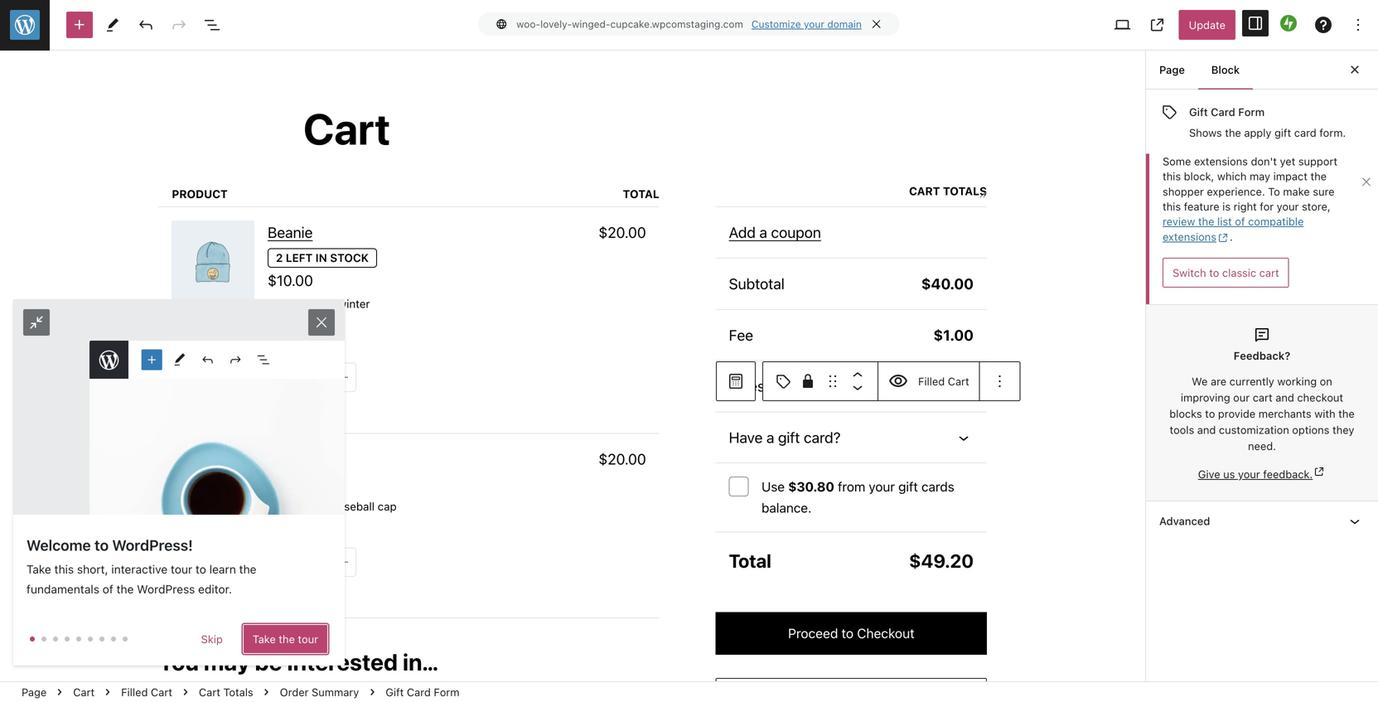 Task type: vqa. For each thing, say whether or not it's contained in the screenshot.
the bottom or
no



Task type: describe. For each thing, give the bounding box(es) containing it.
to inside we are currently working on improving our cart and checkout blocks to provide merchants with the tools and customization options they need.
[[1205, 407, 1215, 420]]

working
[[1278, 375, 1317, 387]]

order
[[280, 686, 309, 698]]

view page image
[[1148, 15, 1168, 35]]

drag image
[[823, 371, 843, 391]]

the down the 'interactive'
[[117, 582, 134, 596]]

the inside the review the list of compatible extensions
[[1199, 215, 1215, 228]]

are
[[1211, 375, 1227, 387]]

options image inside 'editor content' region
[[990, 371, 1010, 391]]

merchants
[[1259, 407, 1312, 420]]

1 horizontal spatial and
[[1276, 391, 1295, 404]]

0 horizontal spatial your
[[804, 18, 825, 30]]

0 horizontal spatial page button
[[15, 682, 53, 702]]

the left apply
[[1225, 127, 1242, 139]]

unlock image
[[798, 371, 818, 391]]

review
[[1163, 215, 1196, 228]]

some extensions don't yet support this block, which may impact the shopper experience. to make sure this feature is right for your store,
[[1163, 155, 1338, 213]]

need.
[[1248, 440, 1276, 452]]

block breadcrumb list
[[0, 682, 481, 702]]

filled cart button
[[115, 682, 179, 702]]

domain
[[828, 18, 862, 30]]

editor content region
[[0, 51, 1146, 681]]

take for take the tour
[[253, 633, 276, 645]]

block button
[[1198, 50, 1253, 90]]

cart button
[[67, 682, 101, 702]]

provide
[[1218, 407, 1256, 420]]

form inside block breadcrumb 'list'
[[434, 686, 460, 698]]

tour inside button
[[298, 633, 318, 645]]

currently
[[1230, 375, 1275, 387]]

close tour image
[[313, 312, 330, 332]]

gift inside block breadcrumb 'list'
[[386, 686, 404, 698]]

give us your feedback.
[[1198, 468, 1313, 480]]

skip button
[[191, 624, 233, 654]]

your inside some extensions don't yet support this block, which may impact the shopper experience. to make sure this feature is right for your store,
[[1277, 200, 1299, 213]]

totals
[[223, 686, 253, 698]]

form.
[[1320, 127, 1346, 139]]

may
[[1250, 170, 1271, 182]]

to up short,
[[94, 536, 109, 554]]

on
[[1320, 375, 1333, 387]]

winged-
[[572, 18, 611, 30]]

take this short, interactive tour to learn the fundamentals of the wordpress editor.
[[27, 562, 257, 596]]

we are currently working on improving our cart and checkout blocks to provide merchants with the tools and customization options they need.
[[1170, 375, 1355, 452]]

checkout
[[1298, 391, 1344, 404]]

update button
[[1179, 10, 1236, 40]]

woo-lovely-winged-cupcake.wpcomstaging.com customize your domain
[[517, 18, 862, 30]]

take the tour
[[253, 633, 318, 645]]

switch to classic cart
[[1173, 266, 1280, 279]]

cart inside button
[[199, 686, 220, 698]]

1 horizontal spatial options image
[[1349, 15, 1369, 35]]

1 vertical spatial and
[[1198, 423, 1216, 436]]

0 vertical spatial gift
[[1189, 106, 1208, 118]]

shopper
[[1163, 185, 1204, 198]]

the right learn
[[239, 562, 257, 576]]

to inside take this short, interactive tour to learn the fundamentals of the wordpress editor.
[[196, 562, 206, 576]]

order summary
[[280, 686, 359, 698]]

editor.
[[198, 582, 232, 596]]

cart totals
[[199, 686, 253, 698]]

minimize tour image
[[27, 312, 43, 332]]

feature
[[1184, 200, 1220, 213]]

switch
[[1173, 266, 1207, 279]]

customize
[[752, 18, 801, 30]]

they
[[1333, 423, 1355, 436]]

undo image
[[136, 15, 156, 35]]

shows
[[1189, 127, 1222, 139]]

block
[[1212, 63, 1240, 76]]

woo-
[[517, 18, 541, 30]]

with
[[1315, 407, 1336, 420]]

which
[[1218, 170, 1247, 182]]

tools
[[1170, 423, 1195, 436]]

blocks
[[1170, 407, 1202, 420]]

redo image
[[169, 15, 189, 35]]

shows the apply gift card form.
[[1189, 127, 1346, 139]]

welcome
[[27, 536, 91, 554]]

don't
[[1251, 155, 1277, 167]]

tour media image
[[13, 299, 345, 515]]

settings image
[[1246, 13, 1266, 33]]

this inside take this short, interactive tour to learn the fundamentals of the wordpress editor.
[[54, 562, 74, 576]]

filled cart inside button
[[121, 686, 172, 698]]

1 horizontal spatial gift card form
[[1189, 106, 1265, 118]]

learn
[[209, 562, 236, 576]]

list
[[1218, 215, 1232, 228]]

customize your domain button
[[752, 18, 862, 30]]

some
[[1163, 155, 1191, 167]]

us
[[1224, 468, 1235, 480]]

improving
[[1181, 391, 1231, 404]]

cupcake.wpcomstaging.com
[[611, 18, 743, 30]]

jetpack image
[[1281, 15, 1297, 31]]

review the list of compatible extensions
[[1163, 215, 1304, 243]]

store,
[[1302, 200, 1331, 213]]

experience.
[[1207, 185, 1265, 198]]

wordpress!
[[112, 536, 193, 554]]



Task type: locate. For each thing, give the bounding box(es) containing it.
and
[[1276, 391, 1295, 404], [1198, 423, 1216, 436]]

tab list
[[1146, 50, 1253, 90]]

2 horizontal spatial your
[[1277, 200, 1299, 213]]

1 vertical spatial tour
[[298, 633, 318, 645]]

gift
[[1275, 127, 1292, 139]]

this up fundamentals
[[54, 562, 74, 576]]

and up merchants on the bottom right of page
[[1276, 391, 1295, 404]]

2 vertical spatial your
[[1238, 468, 1261, 480]]

options image
[[1349, 15, 1369, 35], [990, 371, 1010, 391]]

card inside block breadcrumb 'list'
[[407, 686, 431, 698]]

filled inside filled cart popup button
[[918, 375, 945, 388]]

update
[[1189, 19, 1226, 31]]

0 horizontal spatial gift
[[386, 686, 404, 698]]

classic
[[1223, 266, 1257, 279]]

1 horizontal spatial card
[[1211, 106, 1236, 118]]

interactive
[[111, 562, 168, 576]]

0 vertical spatial options image
[[1349, 15, 1369, 35]]

0 vertical spatial filled cart
[[918, 375, 970, 388]]

.
[[1230, 230, 1233, 243]]

cart inside button
[[1260, 266, 1280, 279]]

1 horizontal spatial form
[[1239, 106, 1265, 118]]

filled cart button
[[884, 361, 975, 401]]

feedback?
[[1234, 350, 1291, 362]]

move up image
[[848, 366, 868, 385]]

0 vertical spatial form
[[1239, 106, 1265, 118]]

filled right the 'cart' button
[[121, 686, 148, 698]]

0 vertical spatial take
[[27, 562, 51, 576]]

0 horizontal spatial filled cart
[[121, 686, 172, 698]]

fundamentals
[[27, 582, 99, 596]]

1 horizontal spatial page
[[1160, 63, 1185, 76]]

to inside button
[[1210, 266, 1220, 279]]

extensions inside the review the list of compatible extensions
[[1163, 230, 1217, 243]]

0 horizontal spatial of
[[103, 582, 113, 596]]

impact
[[1274, 170, 1308, 182]]

0 vertical spatial filled
[[918, 375, 945, 388]]

1 vertical spatial gift card form
[[386, 686, 460, 698]]

filled right move up image
[[918, 375, 945, 388]]

page
[[1160, 63, 1185, 76], [22, 686, 47, 698]]

page inside block breadcrumb 'list'
[[22, 686, 47, 698]]

0 vertical spatial and
[[1276, 391, 1295, 404]]

skip
[[201, 633, 223, 645]]

page left the 'cart' button
[[22, 686, 47, 698]]

your
[[804, 18, 825, 30], [1277, 200, 1299, 213], [1238, 468, 1261, 480]]

the up they
[[1339, 407, 1355, 420]]

1 vertical spatial filled cart
[[121, 686, 172, 698]]

1 vertical spatial page
[[22, 686, 47, 698]]

take right skip button
[[253, 633, 276, 645]]

sure
[[1313, 185, 1335, 198]]

take
[[27, 562, 51, 576], [253, 633, 276, 645]]

review the list of compatible extensions link
[[1163, 215, 1304, 244]]

0 vertical spatial tour
[[171, 562, 192, 576]]

take inside take this short, interactive tour to learn the fundamentals of the wordpress editor.
[[27, 562, 51, 576]]

and right 'tools' on the bottom
[[1198, 423, 1216, 436]]

feedback.
[[1264, 468, 1313, 480]]

filled inside filled cart button
[[121, 686, 148, 698]]

0 vertical spatial page button
[[1146, 50, 1198, 90]]

1 horizontal spatial filled cart
[[918, 375, 970, 388]]

we
[[1192, 375, 1208, 387]]

filled cart inside popup button
[[918, 375, 970, 388]]

0 horizontal spatial tour
[[171, 562, 192, 576]]

to right switch on the top right of page
[[1210, 266, 1220, 279]]

view image
[[1113, 15, 1133, 35]]

your down make
[[1277, 200, 1299, 213]]

tab list containing page
[[1146, 50, 1253, 90]]

give us your feedback. link
[[1198, 465, 1326, 480]]

tour inside take this short, interactive tour to learn the fundamentals of the wordpress editor.
[[171, 562, 192, 576]]

summary
[[312, 686, 359, 698]]

1 horizontal spatial tour
[[298, 633, 318, 645]]

welcome to wordpress!
[[27, 536, 193, 554]]

this
[[1163, 170, 1181, 182], [1163, 200, 1181, 213], [54, 562, 74, 576]]

2 vertical spatial this
[[54, 562, 74, 576]]

customization
[[1219, 423, 1290, 436]]

1 vertical spatial form
[[434, 686, 460, 698]]

filled cart
[[918, 375, 970, 388], [121, 686, 172, 698]]

1 vertical spatial options image
[[990, 371, 1010, 391]]

apply
[[1245, 127, 1272, 139]]

make
[[1283, 185, 1310, 198]]

gift card form inside block breadcrumb 'list'
[[386, 686, 460, 698]]

0 horizontal spatial page
[[22, 686, 47, 698]]

gift
[[1189, 106, 1208, 118], [386, 686, 404, 698]]

extensions down review
[[1163, 230, 1217, 243]]

1 vertical spatial page button
[[15, 682, 53, 702]]

1 vertical spatial cart
[[1253, 391, 1273, 404]]

0 vertical spatial extensions
[[1194, 155, 1248, 167]]

of down short,
[[103, 582, 113, 596]]

0 vertical spatial your
[[804, 18, 825, 30]]

short,
[[77, 562, 108, 576]]

form
[[1239, 106, 1265, 118], [434, 686, 460, 698]]

order summary button
[[273, 682, 366, 702]]

cart totals button
[[192, 682, 260, 702]]

extensions
[[1194, 155, 1248, 167], [1163, 230, 1217, 243]]

page down view page image
[[1160, 63, 1185, 76]]

close image
[[1360, 175, 1374, 188]]

0 horizontal spatial card
[[407, 686, 431, 698]]

1 vertical spatial take
[[253, 633, 276, 645]]

the up order
[[279, 633, 295, 645]]

tour
[[171, 562, 192, 576], [298, 633, 318, 645]]

pagination control element
[[27, 624, 332, 654]]

tour up wordpress
[[171, 562, 192, 576]]

to
[[1210, 266, 1220, 279], [1205, 407, 1215, 420], [94, 536, 109, 554], [196, 562, 206, 576]]

0 vertical spatial page
[[1160, 63, 1185, 76]]

document overview image
[[202, 15, 222, 35]]

gift right summary on the bottom of page
[[386, 686, 404, 698]]

of right list
[[1235, 215, 1245, 228]]

gift up shows
[[1189, 106, 1208, 118]]

cart right 'classic'
[[1260, 266, 1280, 279]]

page for topmost 'page' button
[[1160, 63, 1185, 76]]

page button down view page image
[[1146, 50, 1198, 90]]

advanced button
[[1146, 502, 1378, 540]]

support
[[1299, 155, 1338, 167]]

1 vertical spatial card
[[407, 686, 431, 698]]

options image right filled cart popup button
[[990, 371, 1010, 391]]

of
[[1235, 215, 1245, 228], [103, 582, 113, 596]]

tour up 'order summary'
[[298, 633, 318, 645]]

1 horizontal spatial page button
[[1146, 50, 1198, 90]]

right
[[1234, 200, 1257, 213]]

1 vertical spatial gift
[[386, 686, 404, 698]]

1 horizontal spatial filled
[[918, 375, 945, 388]]

1 vertical spatial extensions
[[1163, 230, 1217, 243]]

advanced
[[1160, 515, 1211, 527]]

cart inside we are currently working on improving our cart and checkout blocks to provide merchants with the tools and customization options they need.
[[1253, 391, 1273, 404]]

page button left the 'cart' button
[[15, 682, 53, 702]]

block,
[[1184, 170, 1215, 182]]

tools image
[[103, 15, 123, 35]]

your right us
[[1238, 468, 1261, 480]]

0 horizontal spatial form
[[434, 686, 460, 698]]

take the tour button
[[243, 624, 328, 654]]

your left domain
[[804, 18, 825, 30]]

0 horizontal spatial filled
[[121, 686, 148, 698]]

1 vertical spatial filled
[[121, 686, 148, 698]]

cart inside popup button
[[948, 375, 970, 388]]

switch to classic cart button
[[1163, 258, 1290, 288]]

is
[[1223, 200, 1231, 213]]

cart down currently
[[1253, 391, 1273, 404]]

0 horizontal spatial and
[[1198, 423, 1216, 436]]

extensions up which
[[1194, 155, 1248, 167]]

card
[[1295, 127, 1317, 139]]

the inside we are currently working on improving our cart and checkout blocks to provide merchants with the tools and customization options they need.
[[1339, 407, 1355, 420]]

take inside button
[[253, 633, 276, 645]]

gift card form
[[1189, 106, 1265, 118], [386, 686, 460, 698]]

filled
[[918, 375, 945, 388], [121, 686, 148, 698]]

1 vertical spatial of
[[103, 582, 113, 596]]

help image
[[1314, 15, 1334, 35]]

the inside button
[[279, 633, 295, 645]]

wordpress
[[137, 582, 195, 596]]

of inside the review the list of compatible extensions
[[1235, 215, 1245, 228]]

take up fundamentals
[[27, 562, 51, 576]]

0 vertical spatial this
[[1163, 170, 1181, 182]]

to down improving
[[1205, 407, 1215, 420]]

extensions inside some extensions don't yet support this block, which may impact the shopper experience. to make sure this feature is right for your store,
[[1194, 155, 1248, 167]]

move down image
[[848, 377, 868, 397]]

the down the feature
[[1199, 215, 1215, 228]]

for
[[1260, 200, 1274, 213]]

card
[[1211, 106, 1236, 118], [407, 686, 431, 698]]

0 vertical spatial card
[[1211, 106, 1236, 118]]

to
[[1268, 185, 1280, 198]]

page button
[[1146, 50, 1198, 90], [15, 682, 53, 702]]

1 horizontal spatial your
[[1238, 468, 1261, 480]]

of inside take this short, interactive tour to learn the fundamentals of the wordpress editor.
[[103, 582, 113, 596]]

the inside some extensions don't yet support this block, which may impact the shopper experience. to make sure this feature is right for your store,
[[1311, 170, 1327, 182]]

0 horizontal spatial take
[[27, 562, 51, 576]]

options
[[1293, 423, 1330, 436]]

0 vertical spatial gift card form
[[1189, 106, 1265, 118]]

0 horizontal spatial options image
[[990, 371, 1010, 391]]

0 vertical spatial of
[[1235, 215, 1245, 228]]

1 horizontal spatial gift
[[1189, 106, 1208, 118]]

give
[[1198, 468, 1221, 480]]

compatible
[[1248, 215, 1304, 228]]

1 vertical spatial this
[[1163, 200, 1181, 213]]

the down support
[[1311, 170, 1327, 182]]

0 horizontal spatial gift card form
[[386, 686, 460, 698]]

this up review
[[1163, 200, 1181, 213]]

this down some
[[1163, 170, 1181, 182]]

take for take this short, interactive tour to learn the fundamentals of the wordpress editor.
[[27, 562, 51, 576]]

1 horizontal spatial of
[[1235, 215, 1245, 228]]

1 horizontal spatial take
[[253, 633, 276, 645]]

yet
[[1280, 155, 1296, 167]]

cart
[[1260, 266, 1280, 279], [1253, 391, 1273, 404]]

1 vertical spatial your
[[1277, 200, 1299, 213]]

page for leftmost 'page' button
[[22, 686, 47, 698]]

lovely-
[[541, 18, 572, 30]]

cart
[[948, 375, 970, 388], [73, 686, 95, 698], [151, 686, 172, 698], [199, 686, 220, 698]]

options image right help icon
[[1349, 15, 1369, 35]]

0 vertical spatial cart
[[1260, 266, 1280, 279]]

to left learn
[[196, 562, 206, 576]]

close settings image
[[1345, 60, 1365, 80]]

our
[[1234, 391, 1250, 404]]

toggle block inserter image
[[70, 15, 90, 35]]



